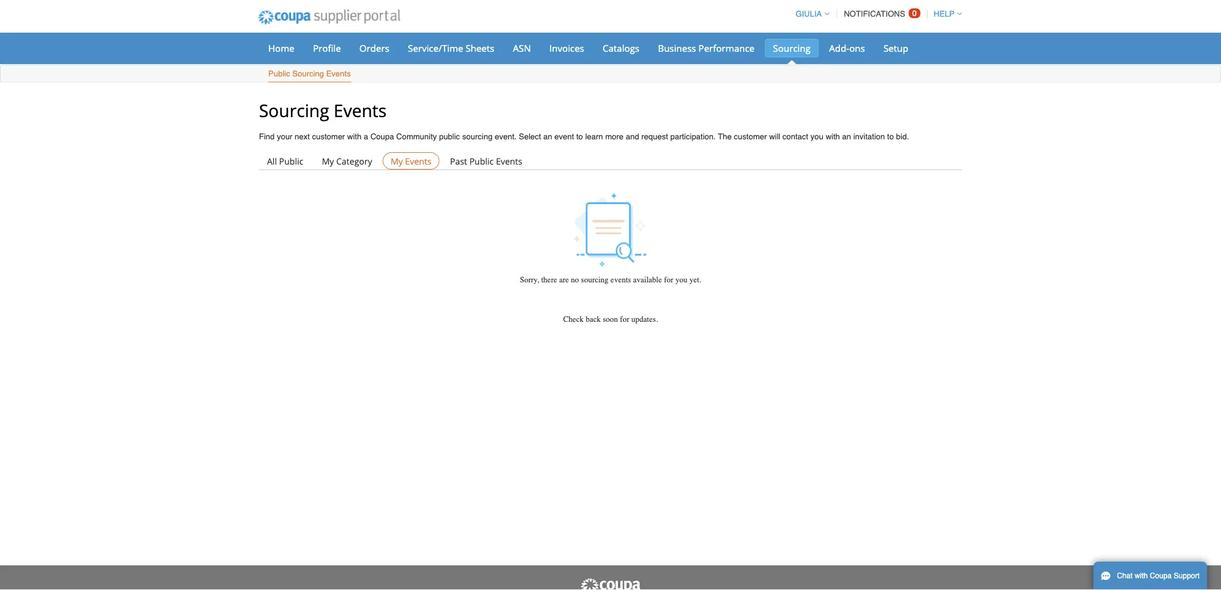 Task type: vqa. For each thing, say whether or not it's contained in the screenshot.
Costs
no



Task type: describe. For each thing, give the bounding box(es) containing it.
sheets
[[466, 42, 495, 54]]

past
[[450, 155, 467, 167]]

my category
[[322, 155, 372, 167]]

my events link
[[383, 152, 440, 170]]

updates.
[[632, 315, 658, 324]]

all
[[267, 155, 277, 167]]

events down community
[[405, 155, 432, 167]]

notifications 0
[[844, 9, 917, 19]]

public down 'home' link
[[268, 69, 290, 78]]

business performance
[[658, 42, 755, 54]]

add-ons
[[830, 42, 865, 54]]

available
[[633, 275, 662, 285]]

home link
[[260, 39, 303, 57]]

service/time sheets
[[408, 42, 495, 54]]

my for my category
[[322, 155, 334, 167]]

are
[[559, 275, 569, 285]]

sourcing for sourcing events
[[259, 98, 329, 122]]

1 vertical spatial for
[[620, 315, 630, 324]]

event
[[555, 132, 574, 141]]

1 to from the left
[[577, 132, 583, 141]]

community
[[396, 132, 437, 141]]

setup link
[[876, 39, 917, 57]]

will
[[769, 132, 781, 141]]

events up a
[[334, 98, 387, 122]]

events down profile link
[[326, 69, 351, 78]]

0 horizontal spatial coupa supplier portal image
[[250, 2, 409, 33]]

select
[[519, 132, 541, 141]]

1 vertical spatial sourcing
[[292, 69, 324, 78]]

orders
[[360, 42, 390, 54]]

giulia link
[[790, 9, 830, 19]]

sorry, there are no sourcing events available for you yet.
[[520, 275, 702, 285]]

learn
[[585, 132, 603, 141]]

notifications
[[844, 9, 906, 19]]

with inside button
[[1135, 572, 1148, 581]]

events down event. at the top left of page
[[496, 155, 523, 167]]

soon
[[603, 315, 618, 324]]

a
[[364, 132, 368, 141]]

help link
[[929, 9, 962, 19]]

1 horizontal spatial coupa supplier portal image
[[580, 578, 642, 590]]

catalogs link
[[595, 39, 648, 57]]

business
[[658, 42, 696, 54]]

public for all
[[279, 155, 303, 167]]

2 customer from the left
[[734, 132, 767, 141]]

the
[[718, 132, 732, 141]]

public sourcing events link
[[268, 66, 351, 82]]

my category link
[[314, 152, 380, 170]]

orders link
[[352, 39, 398, 57]]

profile
[[313, 42, 341, 54]]

request
[[642, 132, 668, 141]]

coupa inside button
[[1150, 572, 1172, 581]]

add-
[[830, 42, 850, 54]]

all public link
[[259, 152, 312, 170]]

sourcing link
[[765, 39, 819, 57]]

add-ons link
[[822, 39, 873, 57]]

back
[[586, 315, 601, 324]]

check back soon for updates.
[[563, 315, 658, 324]]

no
[[571, 275, 579, 285]]

0 horizontal spatial with
[[347, 132, 362, 141]]

setup
[[884, 42, 909, 54]]

chat with coupa support button
[[1094, 562, 1208, 590]]



Task type: locate. For each thing, give the bounding box(es) containing it.
with left a
[[347, 132, 362, 141]]

public inside all public link
[[279, 155, 303, 167]]

0 horizontal spatial you
[[676, 275, 688, 285]]

public
[[439, 132, 460, 141]]

0 vertical spatial sourcing
[[462, 132, 493, 141]]

to
[[577, 132, 583, 141], [888, 132, 894, 141]]

sourcing down profile link
[[292, 69, 324, 78]]

1 horizontal spatial sourcing
[[581, 275, 609, 285]]

giulia
[[796, 9, 822, 19]]

to left learn
[[577, 132, 583, 141]]

chat with coupa support
[[1118, 572, 1200, 581]]

my left category
[[322, 155, 334, 167]]

2 my from the left
[[391, 155, 403, 167]]

tab list containing all public
[[259, 152, 962, 170]]

an left invitation
[[843, 132, 851, 141]]

help
[[934, 9, 955, 19]]

contact
[[783, 132, 809, 141]]

coupa supplier portal image
[[250, 2, 409, 33], [580, 578, 642, 590]]

0 vertical spatial for
[[664, 275, 674, 285]]

all public
[[267, 155, 303, 167]]

more
[[606, 132, 624, 141]]

events
[[611, 275, 631, 285]]

my events
[[391, 155, 432, 167]]

public
[[268, 69, 290, 78], [279, 155, 303, 167], [470, 155, 494, 167]]

2 horizontal spatial with
[[1135, 572, 1148, 581]]

customer right next
[[312, 132, 345, 141]]

sourcing events
[[259, 98, 387, 122]]

customer left the will
[[734, 132, 767, 141]]

1 horizontal spatial with
[[826, 132, 840, 141]]

catalogs
[[603, 42, 640, 54]]

service/time sheets link
[[400, 39, 503, 57]]

0 vertical spatial coupa supplier portal image
[[250, 2, 409, 33]]

1 an from the left
[[544, 132, 552, 141]]

1 horizontal spatial coupa
[[1150, 572, 1172, 581]]

sourcing up next
[[259, 98, 329, 122]]

for
[[664, 275, 674, 285], [620, 315, 630, 324]]

sorry,
[[520, 275, 539, 285]]

to left bid.
[[888, 132, 894, 141]]

my down community
[[391, 155, 403, 167]]

coupa
[[371, 132, 394, 141], [1150, 572, 1172, 581]]

invoices
[[550, 42, 584, 54]]

performance
[[699, 42, 755, 54]]

you
[[811, 132, 824, 141], [676, 275, 688, 285]]

2 vertical spatial sourcing
[[259, 98, 329, 122]]

with
[[347, 132, 362, 141], [826, 132, 840, 141], [1135, 572, 1148, 581]]

participation.
[[671, 132, 716, 141]]

past public events link
[[442, 152, 531, 170]]

bid.
[[897, 132, 909, 141]]

2 an from the left
[[843, 132, 851, 141]]

0
[[913, 9, 917, 18]]

category
[[336, 155, 372, 167]]

service/time
[[408, 42, 463, 54]]

1 customer from the left
[[312, 132, 345, 141]]

1 vertical spatial coupa
[[1150, 572, 1172, 581]]

event.
[[495, 132, 517, 141]]

public right all
[[279, 155, 303, 167]]

1 vertical spatial coupa supplier portal image
[[580, 578, 642, 590]]

sourcing right no on the top
[[581, 275, 609, 285]]

1 vertical spatial sourcing
[[581, 275, 609, 285]]

there
[[541, 275, 557, 285]]

1 horizontal spatial customer
[[734, 132, 767, 141]]

for right soon
[[620, 315, 630, 324]]

navigation
[[790, 2, 962, 26]]

my for my events
[[391, 155, 403, 167]]

sourcing down giulia
[[773, 42, 811, 54]]

next
[[295, 132, 310, 141]]

1 horizontal spatial my
[[391, 155, 403, 167]]

support
[[1174, 572, 1200, 581]]

asn
[[513, 42, 531, 54]]

public inside past public events link
[[470, 155, 494, 167]]

sourcing for sourcing
[[773, 42, 811, 54]]

0 horizontal spatial to
[[577, 132, 583, 141]]

1 vertical spatial you
[[676, 275, 688, 285]]

with right chat
[[1135, 572, 1148, 581]]

public for past
[[470, 155, 494, 167]]

0 vertical spatial sourcing
[[773, 42, 811, 54]]

1 horizontal spatial for
[[664, 275, 674, 285]]

invitation
[[854, 132, 885, 141]]

1 horizontal spatial you
[[811, 132, 824, 141]]

check
[[563, 315, 584, 324]]

asn link
[[505, 39, 539, 57]]

sourcing
[[773, 42, 811, 54], [292, 69, 324, 78], [259, 98, 329, 122]]

invoices link
[[542, 39, 592, 57]]

coupa left support
[[1150, 572, 1172, 581]]

yet.
[[690, 275, 702, 285]]

find your next customer with a coupa community public sourcing event. select an event to learn more and request participation. the customer will contact you with an invitation to bid.
[[259, 132, 909, 141]]

you left yet.
[[676, 275, 688, 285]]

0 horizontal spatial an
[[544, 132, 552, 141]]

tab list
[[259, 152, 962, 170]]

find
[[259, 132, 275, 141]]

your
[[277, 132, 293, 141]]

an
[[544, 132, 552, 141], [843, 132, 851, 141]]

0 horizontal spatial coupa
[[371, 132, 394, 141]]

an left event
[[544, 132, 552, 141]]

1 horizontal spatial to
[[888, 132, 894, 141]]

0 horizontal spatial for
[[620, 315, 630, 324]]

0 horizontal spatial customer
[[312, 132, 345, 141]]

public right "past"
[[470, 155, 494, 167]]

0 vertical spatial you
[[811, 132, 824, 141]]

home
[[268, 42, 295, 54]]

ons
[[850, 42, 865, 54]]

0 vertical spatial coupa
[[371, 132, 394, 141]]

2 to from the left
[[888, 132, 894, 141]]

my
[[322, 155, 334, 167], [391, 155, 403, 167]]

for right available
[[664, 275, 674, 285]]

public sourcing events
[[268, 69, 351, 78]]

business performance link
[[650, 39, 763, 57]]

0 horizontal spatial sourcing
[[462, 132, 493, 141]]

coupa right a
[[371, 132, 394, 141]]

past public events
[[450, 155, 523, 167]]

0 horizontal spatial my
[[322, 155, 334, 167]]

and
[[626, 132, 639, 141]]

1 my from the left
[[322, 155, 334, 167]]

sourcing up past public events
[[462, 132, 493, 141]]

customer
[[312, 132, 345, 141], [734, 132, 767, 141]]

you right contact
[[811, 132, 824, 141]]

sourcing
[[462, 132, 493, 141], [581, 275, 609, 285]]

with left invitation
[[826, 132, 840, 141]]

chat
[[1118, 572, 1133, 581]]

profile link
[[305, 39, 349, 57]]

events
[[326, 69, 351, 78], [334, 98, 387, 122], [405, 155, 432, 167], [496, 155, 523, 167]]

navigation containing notifications 0
[[790, 2, 962, 26]]

1 horizontal spatial an
[[843, 132, 851, 141]]



